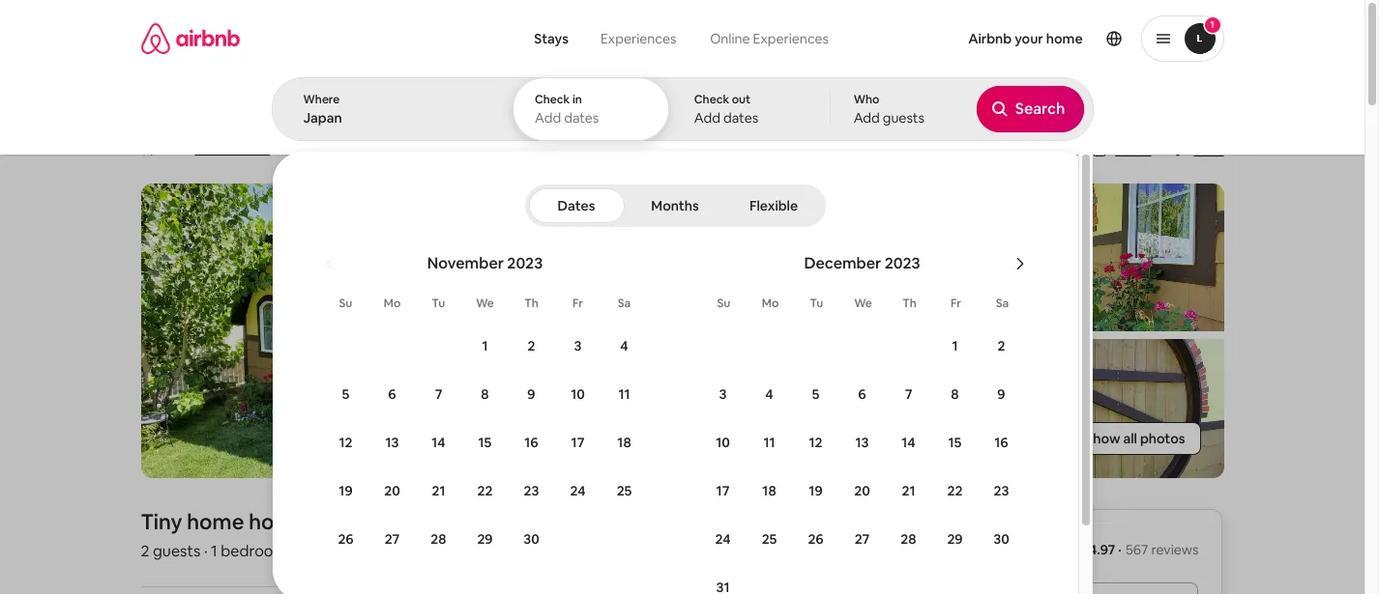 Task type: locate. For each thing, give the bounding box(es) containing it.
12 for second '12' button from the right
[[339, 434, 353, 452]]

photos
[[1140, 430, 1185, 448]]

show
[[1086, 430, 1121, 448]]

16
[[525, 434, 538, 452], [995, 434, 1009, 452]]

bath
[[356, 542, 389, 562]]

check
[[535, 92, 570, 107], [694, 92, 729, 107]]

cedar city, utah, united states button
[[389, 137, 587, 161]]

1 horizontal spatial fr
[[951, 296, 961, 311]]

21
[[432, 483, 445, 500], [902, 483, 916, 500]]

2 28 from the left
[[901, 531, 917, 548]]

1 horizontal spatial 11
[[764, 434, 775, 452]]

0 horizontal spatial 14
[[432, 434, 446, 452]]

21 button
[[415, 468, 462, 515], [886, 468, 932, 515]]

1 horizontal spatial 20
[[854, 483, 870, 500]]

0 vertical spatial 11
[[619, 386, 630, 403]]

5
[[342, 386, 350, 403], [812, 386, 820, 403]]

0 horizontal spatial 10
[[571, 386, 585, 403]]

0 horizontal spatial 9 button
[[508, 371, 555, 418]]

1 21 from the left
[[432, 483, 445, 500]]

5 for 1st 5 button
[[342, 386, 350, 403]]

1 15 from the left
[[478, 434, 492, 452]]

2 8 button from the left
[[932, 371, 978, 418]]

14 button
[[415, 420, 462, 466], [886, 420, 932, 466]]

2 for december 2023
[[998, 338, 1005, 355]]

2 7 from the left
[[905, 386, 912, 403]]

2 23 from the left
[[994, 483, 1009, 500]]

1 horizontal spatial 28
[[901, 531, 917, 548]]

3 for 3 button to the right
[[719, 386, 727, 403]]

0 horizontal spatial 20 button
[[369, 468, 415, 515]]

2 14 button from the left
[[886, 420, 932, 466]]

28 for 2nd "28" button from right
[[431, 531, 447, 548]]

21 for 1st 21 button from the left
[[432, 483, 445, 500]]

13 button
[[369, 420, 415, 466], [839, 420, 886, 466]]

1 horizontal spatial 9
[[998, 386, 1006, 403]]

1 horizontal spatial 10 button
[[700, 420, 746, 466]]

1 vertical spatial 18 button
[[746, 468, 793, 515]]

21 button right "by tyra"
[[415, 468, 462, 515]]

dates inside check out add dates
[[724, 109, 758, 127]]

1 horizontal spatial 4
[[765, 386, 773, 403]]

guests
[[883, 109, 925, 127], [153, 542, 201, 562]]

9 button
[[508, 371, 555, 418], [978, 371, 1025, 418]]

1 8 from the left
[[481, 386, 489, 403]]

dates for check in add dates
[[564, 109, 599, 127]]

hobbit cottage image 2 image
[[690, 184, 953, 331]]

22 button
[[462, 468, 508, 515], [932, 468, 978, 515]]

cottage
[[228, 99, 328, 132]]

cedar
[[389, 140, 429, 158]]

26 button
[[323, 517, 369, 563], [793, 517, 839, 563]]

hobbit cottage image 5 image
[[961, 339, 1224, 479]]

dates down 'in'
[[564, 109, 599, 127]]

2023
[[507, 253, 543, 274], [885, 253, 920, 274]]

1 1 button from the left
[[462, 323, 508, 369]]

0 horizontal spatial 23
[[524, 483, 539, 500]]

25 for the right 25 'button'
[[762, 531, 777, 548]]

26 left bath
[[338, 531, 354, 548]]

18
[[617, 434, 631, 452], [763, 483, 776, 500]]

1 9 button from the left
[[508, 371, 555, 418]]

12 button
[[323, 420, 369, 466], [793, 420, 839, 466]]

1 horizontal spatial reviews
[[1152, 542, 1199, 559]]

2 21 from the left
[[902, 483, 916, 500]]

1 horizontal spatial 14 button
[[886, 420, 932, 466]]

28 left night
[[901, 531, 917, 548]]

· 1 bath
[[336, 542, 389, 562]]

5 button
[[323, 371, 369, 418], [793, 371, 839, 418]]

0 horizontal spatial dates
[[564, 109, 599, 127]]

0 horizontal spatial 5 button
[[323, 371, 369, 418]]

we
[[476, 296, 494, 311], [854, 296, 872, 311]]

check for check in add dates
[[535, 92, 570, 107]]

2 dates from the left
[[724, 109, 758, 127]]

2 15 button from the left
[[932, 420, 978, 466]]

1 horizontal spatial 16
[[995, 434, 1009, 452]]

1 7 from the left
[[435, 386, 442, 403]]

30 button
[[508, 517, 555, 563], [978, 517, 1025, 563]]

0 horizontal spatial 2023
[[507, 253, 543, 274]]

0 vertical spatial 24
[[570, 483, 586, 500]]

1 tu from the left
[[432, 296, 445, 311]]

1 horizontal spatial 2 button
[[978, 323, 1025, 369]]

2 13 from the left
[[856, 434, 869, 452]]

1 12 button from the left
[[323, 420, 369, 466]]

1 14 from the left
[[432, 434, 446, 452]]

23 for first 23 button from the right
[[994, 483, 1009, 500]]

add up states
[[535, 109, 561, 127]]

28 right bath
[[431, 531, 447, 548]]

2023 right december in the top of the page
[[885, 253, 920, 274]]

1 check from the left
[[535, 92, 570, 107]]

18 button
[[601, 420, 648, 466], [746, 468, 793, 515]]

7 button
[[415, 371, 462, 418], [886, 371, 932, 418]]

2 30 from the left
[[994, 531, 1010, 548]]

0 horizontal spatial 27 button
[[369, 517, 415, 563]]

show all photos
[[1086, 430, 1185, 448]]

2 1 button from the left
[[932, 323, 978, 369]]

28 button
[[415, 517, 462, 563], [886, 517, 932, 563]]

1 23 from the left
[[524, 483, 539, 500]]

add for check in add dates
[[535, 109, 561, 127]]

0 horizontal spatial 6 button
[[369, 371, 415, 418]]

1 add from the left
[[535, 109, 561, 127]]

home right your
[[1046, 30, 1083, 47]]

2 28 button from the left
[[886, 517, 932, 563]]

1 horizontal spatial 26 button
[[793, 517, 839, 563]]

None search field
[[271, 0, 1379, 595]]

1 5 from the left
[[342, 386, 350, 403]]

0 horizontal spatial 4
[[620, 338, 628, 355]]

1 23 button from the left
[[508, 468, 555, 515]]

check out add dates
[[694, 92, 758, 127]]

11 button
[[601, 371, 648, 418], [746, 420, 793, 466]]

1 horizontal spatial 19 button
[[793, 468, 839, 515]]

30
[[524, 531, 539, 548], [994, 531, 1010, 548]]

23
[[524, 483, 539, 500], [994, 483, 1009, 500]]

2 12 from the left
[[809, 434, 823, 452]]

0 vertical spatial home
[[1046, 30, 1083, 47]]

1 sa from the left
[[618, 296, 631, 311]]

home up 2 guests · 1 bedroom
[[187, 509, 244, 536]]

2 9 from the left
[[998, 386, 1006, 403]]

check inside "check in add dates"
[[535, 92, 570, 107]]

th
[[524, 296, 539, 311], [903, 296, 917, 311]]

26 button left $68
[[793, 517, 839, 563]]

1 vertical spatial 4 button
[[746, 371, 793, 418]]

10 button
[[555, 371, 601, 418], [700, 420, 746, 466]]

19 for first 19 button from left
[[339, 483, 353, 500]]

1 16 from the left
[[525, 434, 538, 452]]

su
[[339, 296, 352, 311], [717, 296, 731, 311]]

0 vertical spatial 25
[[617, 483, 632, 500]]

1 horizontal spatial 14
[[902, 434, 916, 452]]

2 we from the left
[[854, 296, 872, 311]]

guests inside who add guests
[[883, 109, 925, 127]]

check left 'in'
[[535, 92, 570, 107]]

1 horizontal spatial 30 button
[[978, 517, 1025, 563]]

add down who
[[854, 109, 880, 127]]

15 button
[[462, 420, 508, 466], [932, 420, 978, 466]]

0 horizontal spatial home
[[187, 509, 244, 536]]

tiny home hosted by tyra
[[141, 509, 396, 536]]

8 button
[[462, 371, 508, 418], [932, 371, 978, 418]]

0 vertical spatial 4 button
[[601, 323, 648, 369]]

24 button
[[555, 468, 601, 515], [700, 517, 746, 563]]

30 for 2nd 30 button
[[994, 531, 1010, 548]]

2 experiences from the left
[[753, 30, 829, 47]]

2 button
[[508, 323, 555, 369], [978, 323, 1025, 369]]

1 30 from the left
[[524, 531, 539, 548]]

stays
[[534, 30, 569, 47]]

0 horizontal spatial we
[[476, 296, 494, 311]]

1 13 from the left
[[385, 434, 399, 452]]

online
[[710, 30, 750, 47]]

1
[[1210, 18, 1215, 31], [482, 338, 488, 355], [952, 338, 958, 355], [211, 542, 217, 562], [346, 542, 352, 562]]

13 for 1st 13 button from the right
[[856, 434, 869, 452]]

th down the november 2023
[[524, 296, 539, 311]]

1 horizontal spatial dates
[[724, 109, 758, 127]]

1 horizontal spatial 23
[[994, 483, 1009, 500]]

· cedar city, utah, united states
[[378, 140, 587, 161]]

1 horizontal spatial 3 button
[[700, 371, 746, 418]]

1 horizontal spatial 6
[[858, 386, 866, 403]]

0 horizontal spatial add
[[535, 109, 561, 127]]

1 horizontal spatial 4.97 · 567 reviews
[[1089, 542, 1199, 559]]

1 vertical spatial 10
[[716, 434, 730, 452]]

experiences inside button
[[601, 30, 677, 47]]

0 horizontal spatial 30
[[524, 531, 539, 548]]

states
[[546, 140, 587, 158]]

dates inside "check in add dates"
[[564, 109, 599, 127]]

6 for 1st 6 button from the left
[[388, 386, 396, 403]]

0 horizontal spatial 24 button
[[555, 468, 601, 515]]

0 vertical spatial 3 button
[[555, 323, 601, 369]]

1 27 from the left
[[385, 531, 400, 548]]

19 button
[[323, 468, 369, 515], [793, 468, 839, 515]]

add down online
[[694, 109, 721, 127]]

26 left $68
[[808, 531, 824, 548]]

1 2 button from the left
[[508, 323, 555, 369]]

2 2023 from the left
[[885, 253, 920, 274]]

2 2 button from the left
[[978, 323, 1025, 369]]

4.97 · 567 reviews
[[158, 140, 270, 158], [1089, 542, 1199, 559]]

stays button
[[519, 19, 584, 58]]

reviews
[[221, 140, 270, 158], [1152, 542, 1199, 559]]

2 horizontal spatial 2
[[998, 338, 1005, 355]]

add inside check out add dates
[[694, 109, 721, 127]]

1 19 button from the left
[[323, 468, 369, 515]]

29 for first 29 'button' from the left
[[477, 531, 493, 548]]

1 horizontal spatial 7 button
[[886, 371, 932, 418]]

night
[[930, 540, 966, 560]]

0 horizontal spatial 20
[[384, 483, 400, 500]]

0 horizontal spatial 8
[[481, 386, 489, 403]]

3
[[574, 338, 582, 355], [719, 386, 727, 403]]

1 horizontal spatial 1 button
[[932, 323, 978, 369]]

26 button right hosted at bottom left
[[323, 517, 369, 563]]

0 horizontal spatial 22
[[477, 483, 493, 500]]

1 vertical spatial 3
[[719, 386, 727, 403]]

7 for second 7 button
[[905, 386, 912, 403]]

1 horizontal spatial 25 button
[[746, 517, 793, 563]]

19 down hobbit cottage image 3
[[809, 483, 823, 500]]

tu down december in the top of the page
[[810, 296, 824, 311]]

22
[[477, 483, 493, 500], [947, 483, 963, 500]]

8
[[481, 386, 489, 403], [951, 386, 959, 403]]

16 button
[[508, 420, 555, 466], [978, 420, 1025, 466]]

20
[[384, 483, 400, 500], [854, 483, 870, 500]]

0 horizontal spatial 18 button
[[601, 420, 648, 466]]

hobbit
[[141, 99, 223, 132]]

tab list containing dates
[[529, 185, 822, 227]]

add inside "check in add dates"
[[535, 109, 561, 127]]

1 experiences from the left
[[601, 30, 677, 47]]

21 button up $68
[[886, 468, 932, 515]]

0 horizontal spatial 5
[[342, 386, 350, 403]]

1 29 from the left
[[477, 531, 493, 548]]

0 horizontal spatial check
[[535, 92, 570, 107]]

20 down hobbit cottage image 3
[[854, 483, 870, 500]]

567
[[195, 140, 218, 158], [1126, 542, 1149, 559]]

2 19 from the left
[[809, 483, 823, 500]]

2 30 button from the left
[[978, 517, 1025, 563]]

1 vertical spatial 4.97 · 567 reviews
[[1089, 542, 1199, 559]]

567 reviews button
[[195, 139, 270, 159]]

3 add from the left
[[854, 109, 880, 127]]

add for check out add dates
[[694, 109, 721, 127]]

0 horizontal spatial mo
[[384, 296, 401, 311]]

1 horizontal spatial 10
[[716, 434, 730, 452]]

check left out
[[694, 92, 729, 107]]

0 horizontal spatial 15
[[478, 434, 492, 452]]

1 button
[[1141, 15, 1224, 62]]

2
[[528, 338, 535, 355], [998, 338, 1005, 355], [141, 542, 149, 562]]

1 horizontal spatial 7
[[905, 386, 912, 403]]

we down the november 2023
[[476, 296, 494, 311]]

2 sa from the left
[[996, 296, 1009, 311]]

0 horizontal spatial 26 button
[[323, 517, 369, 563]]

30 for second 30 button from the right
[[524, 531, 539, 548]]

0 horizontal spatial 7
[[435, 386, 442, 403]]

0 vertical spatial reviews
[[221, 140, 270, 158]]

dates down out
[[724, 109, 758, 127]]

1 horizontal spatial 20 button
[[839, 468, 886, 515]]

14
[[432, 434, 446, 452], [902, 434, 916, 452]]

25
[[617, 483, 632, 500], [762, 531, 777, 548]]

experiences
[[601, 30, 677, 47], [753, 30, 829, 47]]

0 horizontal spatial su
[[339, 296, 352, 311]]

tu down november
[[432, 296, 445, 311]]

10 for the right 10 button
[[716, 434, 730, 452]]

10
[[571, 386, 585, 403], [716, 434, 730, 452]]

1 vertical spatial home
[[187, 509, 244, 536]]

24
[[570, 483, 586, 500], [715, 531, 731, 548]]

1 vertical spatial 24
[[715, 531, 731, 548]]

2 22 button from the left
[[932, 468, 978, 515]]

27 button
[[369, 517, 415, 563], [839, 517, 886, 563]]

0 horizontal spatial 12 button
[[323, 420, 369, 466]]

experiences right stays button on the left
[[601, 30, 677, 47]]

home inside airbnb your home link
[[1046, 30, 1083, 47]]

0 horizontal spatial 19
[[339, 483, 353, 500]]

1 12 from the left
[[339, 434, 353, 452]]

0 vertical spatial 4.97 · 567 reviews
[[158, 140, 270, 158]]

1 su from the left
[[339, 296, 352, 311]]

1 horizontal spatial 29 button
[[932, 517, 978, 563]]

15
[[478, 434, 492, 452], [948, 434, 962, 452]]

1 horizontal spatial tu
[[810, 296, 824, 311]]

1 28 from the left
[[431, 531, 447, 548]]

4
[[620, 338, 628, 355], [765, 386, 773, 403]]

0 horizontal spatial 11
[[619, 386, 630, 403]]

1 16 button from the left
[[508, 420, 555, 466]]

29 button
[[462, 517, 508, 563], [932, 517, 978, 563]]

by tyra
[[324, 509, 396, 536]]

dates
[[564, 109, 599, 127], [724, 109, 758, 127]]

1 dates from the left
[[564, 109, 599, 127]]

experiences right online
[[753, 30, 829, 47]]

2 27 from the left
[[855, 531, 870, 548]]

tyra is a superhost. learn more about tyra. image
[[719, 510, 773, 564], [719, 510, 773, 564]]

months
[[651, 197, 699, 215]]

0 horizontal spatial fr
[[573, 296, 583, 311]]

2 8 from the left
[[951, 386, 959, 403]]

6 for 2nd 6 button
[[858, 386, 866, 403]]

1 horizontal spatial experiences
[[753, 30, 829, 47]]

0 horizontal spatial 19 button
[[323, 468, 369, 515]]

th down december 2023
[[903, 296, 917, 311]]

check inside check out add dates
[[694, 92, 729, 107]]

december 2023
[[804, 253, 920, 274]]

1 horizontal spatial home
[[1046, 30, 1083, 47]]

20 up "by tyra"
[[384, 483, 400, 500]]

·
[[188, 140, 191, 158], [277, 140, 281, 161], [378, 140, 382, 161], [204, 542, 208, 562], [339, 542, 343, 562], [1118, 542, 1122, 559]]

1 horizontal spatial 17
[[716, 483, 730, 500]]

2 13 button from the left
[[839, 420, 886, 466]]

2 20 button from the left
[[839, 468, 886, 515]]

0 horizontal spatial 29
[[477, 531, 493, 548]]

1 fr from the left
[[573, 296, 583, 311]]

16 for first 16 button from the left
[[525, 434, 538, 452]]

25 button
[[601, 468, 648, 515], [746, 517, 793, 563]]

check in add dates
[[535, 92, 599, 127]]

tab panel
[[271, 77, 1379, 595]]

hobbit cottage image 1 image
[[141, 184, 682, 479]]

sa
[[618, 296, 631, 311], [996, 296, 1009, 311]]

1 horizontal spatial 26
[[808, 531, 824, 548]]

1 19 from the left
[[339, 483, 353, 500]]

in
[[573, 92, 582, 107]]

6
[[388, 386, 396, 403], [858, 386, 866, 403]]

2 20 from the left
[[854, 483, 870, 500]]

1 27 button from the left
[[369, 517, 415, 563]]

2 26 from the left
[[808, 531, 824, 548]]

1 6 from the left
[[388, 386, 396, 403]]

bedroom
[[221, 542, 287, 562]]

16 for 2nd 16 button from left
[[995, 434, 1009, 452]]

9
[[528, 386, 536, 403], [998, 386, 1006, 403]]

0 vertical spatial 3
[[574, 338, 582, 355]]

1 horizontal spatial 13 button
[[839, 420, 886, 466]]

1 horizontal spatial 12 button
[[793, 420, 839, 466]]

1 horizontal spatial 30
[[994, 531, 1010, 548]]

0 horizontal spatial 26
[[338, 531, 354, 548]]

1 28 button from the left
[[415, 517, 462, 563]]

1 vertical spatial reviews
[[1152, 542, 1199, 559]]

2 fr from the left
[[951, 296, 961, 311]]

0 horizontal spatial sa
[[618, 296, 631, 311]]

1 th from the left
[[524, 296, 539, 311]]

1 13 button from the left
[[369, 420, 415, 466]]

0 horizontal spatial 21 button
[[415, 468, 462, 515]]

1 21 button from the left
[[415, 468, 462, 515]]

0 vertical spatial 567
[[195, 140, 218, 158]]

1 horizontal spatial 13
[[856, 434, 869, 452]]

tab list
[[529, 185, 822, 227]]

1 2023 from the left
[[507, 253, 543, 274]]

we down december 2023
[[854, 296, 872, 311]]

0 vertical spatial guests
[[883, 109, 925, 127]]

2 6 from the left
[[858, 386, 866, 403]]

2 button for november 2023
[[508, 323, 555, 369]]

2 9 button from the left
[[978, 371, 1025, 418]]

2 16 from the left
[[995, 434, 1009, 452]]

1 horizontal spatial mo
[[762, 296, 779, 311]]

23 for 1st 23 button
[[524, 483, 539, 500]]

19
[[339, 483, 353, 500], [809, 483, 823, 500]]

1 horizontal spatial 11 button
[[746, 420, 793, 466]]

1 horizontal spatial 27 button
[[839, 517, 886, 563]]

add
[[535, 109, 561, 127], [694, 109, 721, 127], [854, 109, 880, 127]]

1 8 button from the left
[[462, 371, 508, 418]]

2 add from the left
[[694, 109, 721, 127]]

2 7 button from the left
[[886, 371, 932, 418]]

19 up "by tyra"
[[339, 483, 353, 500]]

1 mo from the left
[[384, 296, 401, 311]]

0 horizontal spatial 17 button
[[555, 420, 601, 466]]

21 for second 21 button from left
[[902, 483, 916, 500]]

2023 right november
[[507, 253, 543, 274]]

december
[[804, 253, 881, 274]]



Task type: vqa. For each thing, say whether or not it's contained in the screenshot.
first TH from right
yes



Task type: describe. For each thing, give the bounding box(es) containing it.
1 horizontal spatial 24 button
[[700, 517, 746, 563]]

2 button for december 2023
[[978, 323, 1025, 369]]

where
[[303, 92, 340, 107]]

10 for left 10 button
[[571, 386, 585, 403]]

1 20 from the left
[[384, 483, 400, 500]]

calendar application
[[288, 233, 1379, 595]]

airbnb
[[968, 30, 1012, 47]]

tab panel containing november 2023
[[271, 77, 1379, 595]]

check for check out add dates
[[694, 92, 729, 107]]

0 vertical spatial 11 button
[[601, 371, 648, 418]]

save button
[[1163, 133, 1232, 166]]

25 for the topmost 25 'button'
[[617, 483, 632, 500]]

0 vertical spatial 24 button
[[555, 468, 601, 515]]

0 horizontal spatial 10 button
[[555, 371, 601, 418]]

2 29 button from the left
[[932, 517, 978, 563]]

0 vertical spatial 17 button
[[555, 420, 601, 466]]

1 vertical spatial 4
[[765, 386, 773, 403]]

profile element
[[876, 0, 1224, 77]]

2 guests · 1 bedroom
[[141, 542, 287, 562]]

2 th from the left
[[903, 296, 917, 311]]

none search field containing november 2023
[[271, 0, 1379, 595]]

8 for second 8 button from left
[[951, 386, 959, 403]]

1 6 button from the left
[[369, 371, 415, 418]]

2 15 from the left
[[948, 434, 962, 452]]

24 for the topmost 24 button
[[570, 483, 586, 500]]

out
[[732, 92, 751, 107]]

november 2023
[[427, 253, 543, 274]]

who add guests
[[854, 92, 925, 127]]

17 for topmost 17 button
[[571, 434, 585, 452]]

flexible button
[[726, 189, 822, 223]]

2 for november 2023
[[528, 338, 535, 355]]

$68
[[887, 534, 925, 561]]

save
[[1194, 141, 1224, 159]]

share
[[1116, 141, 1152, 159]]

2 27 button from the left
[[839, 517, 886, 563]]

what can we help you find? tab list
[[519, 19, 693, 58]]

dates
[[558, 197, 595, 215]]

november
[[427, 253, 504, 274]]

1 26 button from the left
[[323, 517, 369, 563]]

dates for check out add dates
[[724, 109, 758, 127]]

airbnb your home link
[[957, 18, 1094, 59]]

2 19 button from the left
[[793, 468, 839, 515]]

experiences button
[[584, 19, 693, 58]]

29 for 1st 29 'button' from right
[[947, 531, 963, 548]]

2 22 from the left
[[947, 483, 963, 500]]

28 for 1st "28" button from right
[[901, 531, 917, 548]]

online experiences link
[[693, 19, 846, 58]]

2 23 button from the left
[[978, 468, 1025, 515]]

1 5 button from the left
[[323, 371, 369, 418]]

1 30 button from the left
[[508, 517, 555, 563]]

2 16 button from the left
[[978, 420, 1025, 466]]

all
[[1123, 430, 1137, 448]]

hosted
[[249, 509, 319, 536]]

17 for the right 17 button
[[716, 483, 730, 500]]

8 for second 8 button from right
[[481, 386, 489, 403]]

7 for 2nd 7 button from right
[[435, 386, 442, 403]]

flexible
[[750, 197, 798, 215]]

utah,
[[463, 140, 497, 158]]

share button
[[1085, 133, 1159, 166]]

12 for first '12' button from the right
[[809, 434, 823, 452]]

$68 night
[[887, 534, 966, 561]]

1 7 button from the left
[[415, 371, 462, 418]]

1 horizontal spatial 4 button
[[746, 371, 793, 418]]

1 26 from the left
[[338, 531, 354, 548]]

0 horizontal spatial 18
[[617, 434, 631, 452]]

your
[[1015, 30, 1043, 47]]

5 for second 5 button from left
[[812, 386, 820, 403]]

2 su from the left
[[717, 296, 731, 311]]

󰀃
[[289, 139, 296, 158]]

1 we from the left
[[476, 296, 494, 311]]

who
[[854, 92, 880, 107]]

3 for topmost 3 button
[[574, 338, 582, 355]]

1 9 from the left
[[528, 386, 536, 403]]

united
[[500, 140, 543, 158]]

months button
[[628, 189, 722, 223]]

2023 for november 2023
[[507, 253, 543, 274]]

0 vertical spatial 4.97
[[158, 140, 185, 158]]

0 vertical spatial 25 button
[[601, 468, 648, 515]]

2023 for december 2023
[[885, 253, 920, 274]]

show all photos button
[[1047, 423, 1201, 456]]

0 horizontal spatial 567
[[195, 140, 218, 158]]

superhost
[[306, 140, 370, 158]]

dates button
[[529, 189, 624, 223]]

online experiences
[[710, 30, 829, 47]]

1 14 button from the left
[[415, 420, 462, 466]]

hobbit cottage image 3 image
[[690, 339, 953, 479]]

1 button for december 2023
[[932, 323, 978, 369]]

2 12 button from the left
[[793, 420, 839, 466]]

Where field
[[303, 109, 480, 127]]

1 horizontal spatial 17 button
[[700, 468, 746, 515]]

1 22 button from the left
[[462, 468, 508, 515]]

0 horizontal spatial guests
[[153, 542, 201, 562]]

2 tu from the left
[[810, 296, 824, 311]]

city,
[[431, 140, 460, 158]]

0 horizontal spatial 2
[[141, 542, 149, 562]]

add inside who add guests
[[854, 109, 880, 127]]

hobbit cottage image 4 image
[[961, 184, 1224, 331]]

hobbit cottage
[[141, 99, 328, 132]]

13 for 1st 13 button from the left
[[385, 434, 399, 452]]

2 21 button from the left
[[886, 468, 932, 515]]

1 vertical spatial 18
[[763, 483, 776, 500]]

1 horizontal spatial 4.97
[[1089, 542, 1116, 559]]

airbnb your home
[[968, 30, 1083, 47]]

2 14 from the left
[[902, 434, 916, 452]]

2 26 button from the left
[[793, 517, 839, 563]]

1 inside dropdown button
[[1210, 18, 1215, 31]]

1 29 button from the left
[[462, 517, 508, 563]]

1 button for november 2023
[[462, 323, 508, 369]]

tab list inside tab panel
[[529, 185, 822, 227]]

19 for 1st 19 button from the right
[[809, 483, 823, 500]]

1 horizontal spatial 567
[[1126, 542, 1149, 559]]

1 20 button from the left
[[369, 468, 415, 515]]

tiny
[[141, 509, 182, 536]]

0 vertical spatial 4
[[620, 338, 628, 355]]

1 vertical spatial 11
[[764, 434, 775, 452]]

2 mo from the left
[[762, 296, 779, 311]]

1 15 button from the left
[[462, 420, 508, 466]]

2 6 button from the left
[[839, 371, 886, 418]]

24 for 24 button to the right
[[715, 531, 731, 548]]

1 22 from the left
[[477, 483, 493, 500]]

2 5 button from the left
[[793, 371, 839, 418]]



